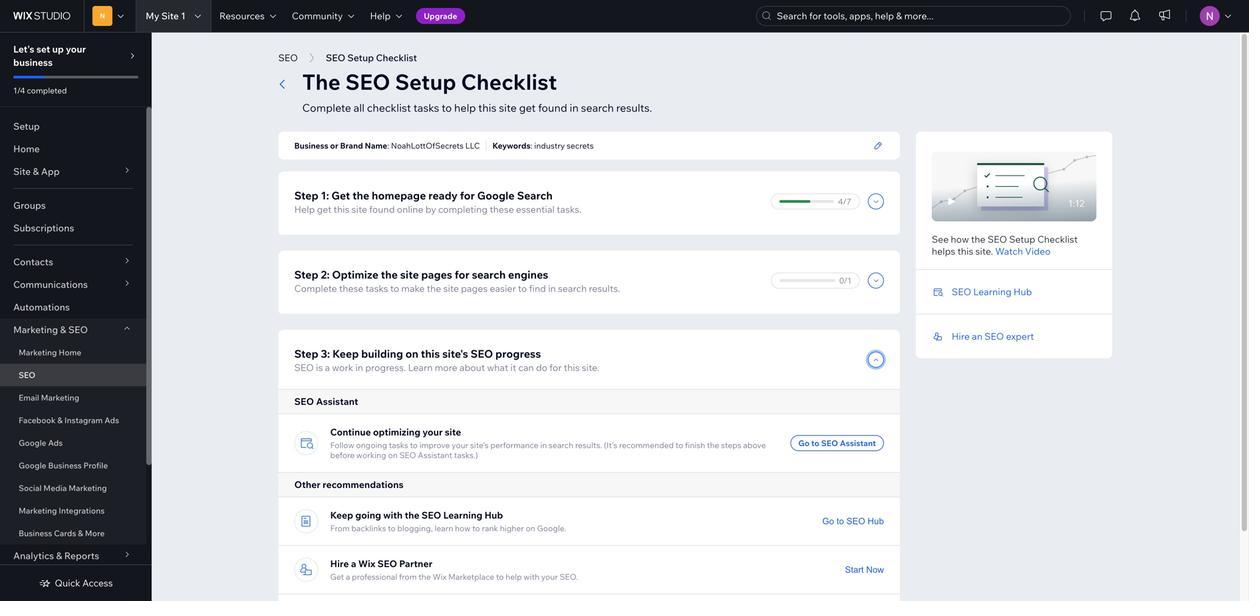 Task type: locate. For each thing, give the bounding box(es) containing it.
marketing up integrations
[[69, 483, 107, 493]]

marketing down "marketing & seo"
[[19, 348, 57, 358]]

hire for hire a wix seo partner get a professional from the wix marketplace to help with your seo.
[[330, 558, 349, 570]]

contacts
[[13, 256, 53, 268]]

home down marketing & seo dropdown button
[[59, 348, 81, 358]]

on inside step 3: keep building on this site's seo progress seo is a work in progress. learn more about what it can do for this site.
[[406, 347, 419, 361]]

this up llc at the top of the page
[[479, 101, 497, 114]]

marketing down automations
[[13, 324, 58, 336]]

other
[[294, 479, 321, 491]]

2 horizontal spatial tasks
[[414, 101, 439, 114]]

ongoing
[[356, 441, 387, 450]]

tasks inside step 2: optimize the site pages for search engines complete these tasks to make the site pages easier to find in search results.
[[366, 283, 388, 294]]

hire inside hire a wix seo partner get a professional from the wix marketplace to help with your seo.
[[330, 558, 349, 570]]

the right 1:
[[353, 189, 370, 202]]

1 horizontal spatial site.
[[976, 246, 994, 257]]

hub down the watch video link on the right
[[1014, 286, 1032, 298]]

0 vertical spatial these
[[490, 204, 514, 215]]

0 horizontal spatial help
[[294, 204, 315, 215]]

in right the performance on the left bottom of the page
[[540, 441, 547, 450]]

0 horizontal spatial :
[[387, 141, 389, 151]]

0 horizontal spatial hub
[[485, 510, 503, 521]]

0 horizontal spatial on
[[388, 450, 398, 460]]

0 horizontal spatial these
[[339, 283, 364, 294]]

in inside step 2: optimize the site pages for search engines complete these tasks to make the site pages easier to find in search results.
[[548, 283, 556, 294]]

& down business cards & more
[[56, 550, 62, 562]]

2 vertical spatial on
[[526, 524, 535, 534]]

& inside dropdown button
[[56, 550, 62, 562]]

the down partner
[[419, 572, 431, 582]]

0 vertical spatial how
[[951, 234, 969, 245]]

marketing & seo button
[[0, 319, 146, 341]]

for inside step 3: keep building on this site's seo progress seo is a work in progress. learn more about what it can do for this site.
[[550, 362, 562, 374]]

brand
[[340, 141, 363, 151]]

site & app button
[[0, 160, 146, 183]]

site's
[[443, 347, 468, 361], [470, 441, 489, 450]]

for down completing
[[455, 268, 470, 281]]

keywords : industry secrets
[[493, 141, 594, 151]]

marketing inside marketing integrations link
[[19, 506, 57, 516]]

on right working
[[388, 450, 398, 460]]

1 vertical spatial home
[[59, 348, 81, 358]]

search inside continue optimizing your site follow ongoing tasks to improve your site's performance in search results. (it's recommended to finish the steps above before working on seo assistant tasks.)
[[549, 441, 574, 450]]

tasks down "optimize"
[[366, 283, 388, 294]]

for
[[460, 189, 475, 202], [455, 268, 470, 281], [550, 362, 562, 374]]

help inside help button
[[370, 10, 391, 22]]

2 horizontal spatial checklist
[[1038, 234, 1078, 245]]

online
[[397, 204, 424, 215]]

0 vertical spatial get
[[332, 189, 350, 202]]

tasks down 'optimizing'
[[389, 441, 408, 450]]

site inside continue optimizing your site follow ongoing tasks to improve your site's performance in search results. (it's recommended to finish the steps above before working on seo assistant tasks.)
[[445, 427, 461, 438]]

0 vertical spatial pages
[[421, 268, 452, 281]]

1 vertical spatial business
[[48, 461, 82, 471]]

how right see
[[951, 234, 969, 245]]

marketing for &
[[13, 324, 58, 336]]

these down "optimize"
[[339, 283, 364, 294]]

learn
[[435, 524, 453, 534]]

learning
[[974, 286, 1012, 298], [443, 510, 483, 521]]

google inside step 1: get the homepage ready for google search help get this site found online by completing these essential tasks.
[[477, 189, 515, 202]]

a up professional
[[351, 558, 356, 570]]

a right 'is' at the left of the page
[[325, 362, 330, 374]]

1 vertical spatial pages
[[461, 283, 488, 294]]

0 vertical spatial google
[[477, 189, 515, 202]]

1 vertical spatial google
[[19, 438, 46, 448]]

from
[[399, 572, 417, 582]]

complete
[[302, 101, 351, 114], [294, 283, 337, 294]]

1 vertical spatial with
[[524, 572, 540, 582]]

email
[[19, 393, 39, 403]]

step inside step 2: optimize the site pages for search engines complete these tasks to make the site pages easier to find in search results.
[[294, 268, 319, 281]]

start
[[845, 565, 864, 575]]

2 vertical spatial assistant
[[418, 450, 453, 460]]

0 horizontal spatial help
[[454, 101, 476, 114]]

help up llc at the top of the page
[[454, 101, 476, 114]]

now
[[867, 565, 884, 575]]

this inside the seo setup checklist complete all checklist tasks to help this site get found in search results.
[[479, 101, 497, 114]]

home inside marketing home 'link'
[[59, 348, 81, 358]]

optimizing
[[373, 427, 421, 438]]

1 horizontal spatial site's
[[470, 441, 489, 450]]

analytics & reports button
[[0, 545, 146, 568]]

in right work
[[356, 362, 363, 374]]

assistant inside button
[[840, 439, 876, 448]]

seo.
[[560, 572, 578, 582]]

1 horizontal spatial help
[[370, 10, 391, 22]]

: right brand
[[387, 141, 389, 151]]

help inside the seo setup checklist complete all checklist tasks to help this site get found in search results.
[[454, 101, 476, 114]]

2 vertical spatial checklist
[[1038, 234, 1078, 245]]

0 horizontal spatial go
[[799, 439, 810, 448]]

for right do
[[550, 362, 562, 374]]

site right make
[[444, 283, 459, 294]]

step inside step 3: keep building on this site's seo progress seo is a work in progress. learn more about what it can do for this site.
[[294, 347, 319, 361]]

my
[[146, 10, 159, 22]]

2 horizontal spatial assistant
[[840, 439, 876, 448]]

setup inside button
[[348, 52, 374, 64]]

step 1: get the homepage ready for google search heading
[[294, 188, 582, 204]]

setup up checklist
[[395, 68, 456, 95]]

watch video
[[996, 246, 1051, 257]]

1 horizontal spatial :
[[531, 141, 533, 151]]

go to seo hub button
[[823, 514, 884, 530]]

0 horizontal spatial hire
[[330, 558, 349, 570]]

found inside step 1: get the homepage ready for google search help get this site found online by completing these essential tasks.
[[369, 204, 395, 215]]

social media marketing link
[[0, 477, 146, 500]]

0 vertical spatial complete
[[302, 101, 351, 114]]

the inside see how the seo setup checklist helps this site.
[[972, 234, 986, 245]]

for inside step 1: get the homepage ready for google search help get this site found online by completing these essential tasks.
[[460, 189, 475, 202]]

expert
[[1007, 331, 1034, 342]]

get down 1:
[[317, 204, 332, 215]]

0 horizontal spatial found
[[369, 204, 395, 215]]

help inside hire a wix seo partner get a professional from the wix marketplace to help with your seo.
[[506, 572, 522, 582]]

backlinks
[[352, 524, 386, 534]]

site. right do
[[582, 362, 600, 374]]

site
[[499, 101, 517, 114], [352, 204, 367, 215], [400, 268, 419, 281], [444, 283, 459, 294], [445, 427, 461, 438]]

llc
[[466, 141, 480, 151]]

pages up make
[[421, 268, 452, 281]]

1 horizontal spatial home
[[59, 348, 81, 358]]

2 horizontal spatial hub
[[1014, 286, 1032, 298]]

hire down 'from'
[[330, 558, 349, 570]]

business inside 'link'
[[19, 529, 52, 539]]

keep up work
[[333, 347, 359, 361]]

site. left watch
[[976, 246, 994, 257]]

0 horizontal spatial tasks
[[366, 283, 388, 294]]

1 vertical spatial for
[[455, 268, 470, 281]]

more
[[435, 362, 458, 374]]

seo
[[278, 52, 298, 64], [326, 52, 346, 64], [345, 68, 390, 95], [988, 234, 1008, 245], [952, 286, 972, 298], [68, 324, 88, 336], [985, 331, 1004, 342], [471, 347, 493, 361], [294, 362, 314, 374], [19, 370, 35, 380], [294, 396, 314, 408], [822, 439, 838, 448], [400, 450, 416, 460], [422, 510, 441, 521], [847, 517, 866, 527], [378, 558, 397, 570]]

seo inside hire a wix seo partner get a professional from the wix marketplace to help with your seo.
[[378, 558, 397, 570]]

your inside "let's set up your business"
[[66, 43, 86, 55]]

for inside step 2: optimize the site pages for search engines complete these tasks to make the site pages easier to find in search results.
[[455, 268, 470, 281]]

help inside step 1: get the homepage ready for google search help get this site found online by completing these essential tasks.
[[294, 204, 315, 215]]

hub up rank
[[485, 510, 503, 521]]

for up completing
[[460, 189, 475, 202]]

2 vertical spatial a
[[346, 572, 350, 582]]

results. inside step 2: optimize the site pages for search engines complete these tasks to make the site pages easier to find in search results.
[[589, 283, 621, 294]]

search up secrets
[[581, 101, 614, 114]]

site & app
[[13, 166, 60, 177]]

1 vertical spatial checklist
[[461, 68, 557, 95]]

hub up now
[[868, 517, 884, 527]]

business cards & more
[[19, 529, 105, 539]]

marketing
[[13, 324, 58, 336], [19, 348, 57, 358], [41, 393, 79, 403], [69, 483, 107, 493], [19, 506, 57, 516]]

the right "optimize"
[[381, 268, 398, 281]]

in inside the seo setup checklist complete all checklist tasks to help this site get found in search results.
[[570, 101, 579, 114]]

site up keywords
[[499, 101, 517, 114]]

google for google business profile
[[19, 461, 46, 471]]

this right helps
[[958, 246, 974, 257]]

google down facebook
[[19, 438, 46, 448]]

1 vertical spatial site.
[[582, 362, 600, 374]]

improve
[[420, 441, 450, 450]]

1 vertical spatial complete
[[294, 283, 337, 294]]

step inside step 1: get the homepage ready for google search help get this site found online by completing these essential tasks.
[[294, 189, 319, 202]]

step for step 1: get the homepage ready for google search
[[294, 189, 319, 202]]

seo learning hub
[[952, 286, 1032, 298]]

on right "higher"
[[526, 524, 535, 534]]

0 vertical spatial on
[[406, 347, 419, 361]]

business up social media marketing
[[48, 461, 82, 471]]

0 horizontal spatial how
[[455, 524, 471, 534]]

& for instagram
[[57, 416, 63, 426]]

0 vertical spatial a
[[325, 362, 330, 374]]

0 vertical spatial business
[[294, 141, 329, 151]]

progress.
[[365, 362, 406, 374]]

google ads link
[[0, 432, 146, 454]]

this up learn
[[421, 347, 440, 361]]

home up site & app
[[13, 143, 40, 155]]

the inside continue optimizing your site follow ongoing tasks to improve your site's performance in search results. (it's recommended to finish the steps above before working on seo assistant tasks.)
[[707, 441, 720, 450]]

seo inside keep going with the seo learning hub from backlinks to blogging, learn how to rank higher on google.
[[422, 510, 441, 521]]

marketing for integrations
[[19, 506, 57, 516]]

this down or
[[334, 204, 350, 215]]

with right going
[[383, 510, 403, 521]]

1 horizontal spatial tasks
[[389, 441, 408, 450]]

1:12 button
[[932, 152, 1097, 222]]

1 vertical spatial on
[[388, 450, 398, 460]]

partner
[[399, 558, 433, 570]]

site up make
[[400, 268, 419, 281]]

3 step from the top
[[294, 347, 319, 361]]

site left 1
[[161, 10, 179, 22]]

the
[[353, 189, 370, 202], [972, 234, 986, 245], [381, 268, 398, 281], [427, 283, 441, 294], [707, 441, 720, 450], [405, 510, 420, 521], [419, 572, 431, 582]]

2 vertical spatial tasks
[[389, 441, 408, 450]]

search
[[581, 101, 614, 114], [472, 268, 506, 281], [558, 283, 587, 294], [549, 441, 574, 450]]

0 horizontal spatial get
[[317, 204, 332, 215]]

&
[[33, 166, 39, 177], [60, 324, 66, 336], [57, 416, 63, 426], [78, 529, 83, 539], [56, 550, 62, 562]]

0 horizontal spatial assistant
[[316, 396, 358, 408]]

found
[[538, 101, 568, 114], [369, 204, 395, 215]]

a left professional
[[346, 572, 350, 582]]

1 horizontal spatial assistant
[[418, 450, 453, 460]]

tasks right checklist
[[414, 101, 439, 114]]

setup up watch video
[[1010, 234, 1036, 245]]

this right do
[[564, 362, 580, 374]]

search up easier
[[472, 268, 506, 281]]

& inside popup button
[[33, 166, 39, 177]]

1 vertical spatial site
[[13, 166, 31, 177]]

the right see
[[972, 234, 986, 245]]

1 vertical spatial learning
[[443, 510, 483, 521]]

the inside step 1: get the homepage ready for google search help get this site found online by completing these essential tasks.
[[353, 189, 370, 202]]

hub inside keep going with the seo learning hub from backlinks to blogging, learn how to rank higher on google.
[[485, 510, 503, 521]]

how inside keep going with the seo learning hub from backlinks to blogging, learn how to rank higher on google.
[[455, 524, 471, 534]]

quick access
[[55, 578, 113, 589]]

industry
[[534, 141, 565, 151]]

helps
[[932, 246, 956, 257]]

: left industry
[[531, 141, 533, 151]]

for for pages
[[455, 268, 470, 281]]

learning up the "learn"
[[443, 510, 483, 521]]

in right find
[[548, 283, 556, 294]]

0 vertical spatial help
[[454, 101, 476, 114]]

2 vertical spatial results.
[[575, 441, 602, 450]]

site up improve
[[445, 427, 461, 438]]

going
[[356, 510, 381, 521]]

results.
[[617, 101, 652, 114], [589, 283, 621, 294], [575, 441, 602, 450]]

go for continue optimizing your site
[[799, 439, 810, 448]]

search right find
[[558, 283, 587, 294]]

1 vertical spatial keep
[[330, 510, 353, 521]]

the right finish
[[707, 441, 720, 450]]

pages left easier
[[461, 283, 488, 294]]

rank
[[482, 524, 498, 534]]

ads up the google business profile
[[48, 438, 63, 448]]

these inside step 2: optimize the site pages for search engines complete these tasks to make the site pages easier to find in search results.
[[339, 283, 364, 294]]

found inside the seo setup checklist complete all checklist tasks to help this site get found in search results.
[[538, 101, 568, 114]]

checklist down help button
[[376, 52, 417, 64]]

0 horizontal spatial home
[[13, 143, 40, 155]]

site inside the seo setup checklist complete all checklist tasks to help this site get found in search results.
[[499, 101, 517, 114]]

checklist inside button
[[376, 52, 417, 64]]

blogging,
[[398, 524, 433, 534]]

2 vertical spatial for
[[550, 362, 562, 374]]

checklist inside the seo setup checklist complete all checklist tasks to help this site get found in search results.
[[461, 68, 557, 95]]

essential
[[516, 204, 555, 215]]

get up 'keywords : industry secrets'
[[519, 101, 536, 114]]

1 horizontal spatial found
[[538, 101, 568, 114]]

all
[[354, 101, 365, 114]]

higher
[[500, 524, 524, 534]]

facebook
[[19, 416, 56, 426]]

0 vertical spatial hire
[[952, 331, 970, 342]]

marketing down social
[[19, 506, 57, 516]]

business for or
[[294, 141, 329, 151]]

0 vertical spatial help
[[370, 10, 391, 22]]

& down automations link
[[60, 324, 66, 336]]

tasks.)
[[454, 450, 478, 460]]

1 horizontal spatial go
[[823, 517, 835, 527]]

1 horizontal spatial help
[[506, 572, 522, 582]]

0 horizontal spatial site
[[13, 166, 31, 177]]

step 2: optimize the site pages for search engines heading
[[294, 267, 621, 283]]

seo inside the seo setup checklist complete all checklist tasks to help this site get found in search results.
[[345, 68, 390, 95]]

0 horizontal spatial a
[[325, 362, 330, 374]]

google up completing
[[477, 189, 515, 202]]

email marketing link
[[0, 387, 146, 409]]

to inside the seo setup checklist complete all checklist tasks to help this site get found in search results.
[[442, 101, 452, 114]]

0 horizontal spatial checklist
[[376, 52, 417, 64]]

1 vertical spatial get
[[317, 204, 332, 215]]

2 vertical spatial google
[[19, 461, 46, 471]]

or
[[330, 141, 338, 151]]

1 horizontal spatial these
[[490, 204, 514, 215]]

help right marketplace
[[506, 572, 522, 582]]

let's set up your business
[[13, 43, 86, 68]]

for for ready
[[460, 189, 475, 202]]

& right facebook
[[57, 416, 63, 426]]

1 horizontal spatial how
[[951, 234, 969, 245]]

marketing inside email marketing link
[[41, 393, 79, 403]]

in inside continue optimizing your site follow ongoing tasks to improve your site's performance in search results. (it's recommended to finish the steps above before working on seo assistant tasks.)
[[540, 441, 547, 450]]

1 horizontal spatial hire
[[952, 331, 970, 342]]

social
[[19, 483, 42, 493]]

search right the performance on the left bottom of the page
[[549, 441, 574, 450]]

marketing for home
[[19, 348, 57, 358]]

1 horizontal spatial checklist
[[461, 68, 557, 95]]

go to seo assistant
[[799, 439, 876, 448]]

marketing inside social media marketing link
[[69, 483, 107, 493]]

1 step from the top
[[294, 189, 319, 202]]

google up social
[[19, 461, 46, 471]]

how right the "learn"
[[455, 524, 471, 534]]

0 horizontal spatial pages
[[421, 268, 452, 281]]

do
[[536, 362, 548, 374]]

site left online
[[352, 204, 367, 215]]

keep up 'from'
[[330, 510, 353, 521]]

site. inside step 3: keep building on this site's seo progress seo is a work in progress. learn more about what it can do for this site.
[[582, 362, 600, 374]]

keep inside keep going with the seo learning hub from backlinks to blogging, learn how to rank higher on google.
[[330, 510, 353, 521]]

marketing up facebook & instagram ads
[[41, 393, 79, 403]]

2 step from the top
[[294, 268, 319, 281]]

wix right from
[[433, 572, 447, 582]]

setup down help button
[[348, 52, 374, 64]]

& for app
[[33, 166, 39, 177]]

this inside step 1: get the homepage ready for google search help get this site found online by completing these essential tasks.
[[334, 204, 350, 215]]

make
[[401, 283, 425, 294]]

marketing inside marketing & seo dropdown button
[[13, 324, 58, 336]]

results. inside the seo setup checklist complete all checklist tasks to help this site get found in search results.
[[617, 101, 652, 114]]

marketing inside marketing home 'link'
[[19, 348, 57, 358]]

learning down watch
[[974, 286, 1012, 298]]

contacts button
[[0, 251, 146, 273]]

in up secrets
[[570, 101, 579, 114]]

site's up the more
[[443, 347, 468, 361]]

hire left an
[[952, 331, 970, 342]]

0 horizontal spatial with
[[383, 510, 403, 521]]

1 horizontal spatial ads
[[105, 416, 119, 426]]

my site 1
[[146, 10, 186, 22]]

1 vertical spatial hire
[[330, 558, 349, 570]]

site's inside continue optimizing your site follow ongoing tasks to improve your site's performance in search results. (it's recommended to finish the steps above before working on seo assistant tasks.)
[[470, 441, 489, 450]]

step 1: get the homepage ready for google search help get this site found online by completing these essential tasks.
[[294, 189, 582, 215]]

get
[[519, 101, 536, 114], [317, 204, 332, 215]]

1 vertical spatial get
[[330, 572, 344, 582]]

1 vertical spatial ads
[[48, 438, 63, 448]]

0 horizontal spatial site.
[[582, 362, 600, 374]]

0 vertical spatial found
[[538, 101, 568, 114]]

1 vertical spatial go
[[823, 517, 835, 527]]

1 horizontal spatial site
[[161, 10, 179, 22]]

1 vertical spatial site's
[[470, 441, 489, 450]]

2 horizontal spatial on
[[526, 524, 535, 534]]

0/1
[[840, 276, 852, 286]]

0 vertical spatial site's
[[443, 347, 468, 361]]

get right 1:
[[332, 189, 350, 202]]

on inside keep going with the seo learning hub from backlinks to blogging, learn how to rank higher on google.
[[526, 524, 535, 534]]

1 horizontal spatial with
[[524, 572, 540, 582]]

business up analytics
[[19, 529, 52, 539]]

& for seo
[[60, 324, 66, 336]]

help
[[454, 101, 476, 114], [506, 572, 522, 582]]

continue
[[330, 427, 371, 438]]

1 horizontal spatial a
[[346, 572, 350, 582]]

checklist up keywords
[[461, 68, 557, 95]]

by
[[426, 204, 436, 215]]

ads right instagram
[[105, 416, 119, 426]]

2 horizontal spatial a
[[351, 558, 356, 570]]

0 vertical spatial get
[[519, 101, 536, 114]]

seo inside dropdown button
[[68, 324, 88, 336]]

business left or
[[294, 141, 329, 151]]

the up blogging,
[[405, 510, 420, 521]]

your left seo. at left
[[542, 572, 558, 582]]

progress
[[496, 347, 541, 361]]

social media marketing
[[19, 483, 107, 493]]

pages
[[421, 268, 452, 281], [461, 283, 488, 294]]

step up 'is' at the left of the page
[[294, 347, 319, 361]]

with left seo. at left
[[524, 572, 540, 582]]

with
[[383, 510, 403, 521], [524, 572, 540, 582]]

0 horizontal spatial site's
[[443, 347, 468, 361]]

0 vertical spatial site.
[[976, 246, 994, 257]]

go to seo hub
[[823, 517, 884, 527]]

found for the
[[369, 204, 395, 215]]

1 vertical spatial help
[[506, 572, 522, 582]]

get left professional
[[330, 572, 344, 582]]

0 vertical spatial results.
[[617, 101, 652, 114]]

1 vertical spatial how
[[455, 524, 471, 534]]

follow
[[330, 441, 354, 450]]

1 horizontal spatial on
[[406, 347, 419, 361]]

1 vertical spatial assistant
[[840, 439, 876, 448]]

& left more
[[78, 529, 83, 539]]

site left 'app'
[[13, 166, 31, 177]]

results. inside continue optimizing your site follow ongoing tasks to improve your site's performance in search results. (it's recommended to finish the steps above before working on seo assistant tasks.)
[[575, 441, 602, 450]]

& inside dropdown button
[[60, 324, 66, 336]]

found down homepage
[[369, 204, 395, 215]]

complete down 2:
[[294, 283, 337, 294]]

& inside "link"
[[57, 416, 63, 426]]

step left 2:
[[294, 268, 319, 281]]

0 vertical spatial tasks
[[414, 101, 439, 114]]

keep inside step 3: keep building on this site's seo progress seo is a work in progress. learn more about what it can do for this site.
[[333, 347, 359, 361]]

wix up professional
[[358, 558, 376, 570]]

& left 'app'
[[33, 166, 39, 177]]

learning inside keep going with the seo learning hub from backlinks to blogging, learn how to rank higher on google.
[[443, 510, 483, 521]]

tasks.
[[557, 204, 582, 215]]

setup down 1/4
[[13, 120, 40, 132]]

wix
[[358, 558, 376, 570], [433, 572, 447, 582]]

an
[[972, 331, 983, 342]]

marketing home
[[19, 348, 81, 358]]



Task type: vqa. For each thing, say whether or not it's contained in the screenshot.
on to the middle
yes



Task type: describe. For each thing, give the bounding box(es) containing it.
marketing home link
[[0, 341, 146, 364]]

0 horizontal spatial ads
[[48, 438, 63, 448]]

media
[[43, 483, 67, 493]]

setup link
[[0, 115, 146, 138]]

get inside step 1: get the homepage ready for google search help get this site found online by completing these essential tasks.
[[317, 204, 332, 215]]

1 vertical spatial a
[[351, 558, 356, 570]]

setup inside the seo setup checklist complete all checklist tasks to help this site get found in search results.
[[395, 68, 456, 95]]

start now
[[845, 565, 884, 575]]

the inside hire a wix seo partner get a professional from the wix marketplace to help with your seo.
[[419, 572, 431, 582]]

video
[[1026, 246, 1051, 257]]

complete inside the seo setup checklist complete all checklist tasks to help this site get found in search results.
[[302, 101, 351, 114]]

(it's
[[604, 441, 618, 450]]

seo setup checklist button
[[319, 48, 424, 68]]

upgrade
[[424, 11, 457, 21]]

facebook & instagram ads
[[19, 416, 119, 426]]

complete inside step 2: optimize the site pages for search engines complete these tasks to make the site pages easier to find in search results.
[[294, 283, 337, 294]]

set
[[36, 43, 50, 55]]

name
[[365, 141, 387, 151]]

1/4 completed
[[13, 86, 67, 95]]

hire an seo expert link
[[952, 331, 1034, 342]]

site inside step 1: get the homepage ready for google search help get this site found online by completing these essential tasks.
[[352, 204, 367, 215]]

from
[[330, 524, 350, 534]]

tasks inside the seo setup checklist complete all checklist tasks to help this site get found in search results.
[[414, 101, 439, 114]]

your inside hire a wix seo partner get a professional from the wix marketplace to help with your seo.
[[542, 572, 558, 582]]

get inside the seo setup checklist complete all checklist tasks to help this site get found in search results.
[[519, 101, 536, 114]]

instagram
[[64, 416, 103, 426]]

in inside step 3: keep building on this site's seo progress seo is a work in progress. learn more about what it can do for this site.
[[356, 362, 363, 374]]

a inside step 3: keep building on this site's seo progress seo is a work in progress. learn more about what it can do for this site.
[[325, 362, 330, 374]]

subscriptions link
[[0, 217, 146, 240]]

easier
[[490, 283, 516, 294]]

seo link
[[0, 364, 146, 387]]

0 vertical spatial site
[[161, 10, 179, 22]]

access
[[82, 578, 113, 589]]

how inside see how the seo setup checklist helps this site.
[[951, 234, 969, 245]]

checklist inside see how the seo setup checklist helps this site.
[[1038, 234, 1078, 245]]

1 horizontal spatial wix
[[433, 572, 447, 582]]

google for google ads
[[19, 438, 46, 448]]

home inside home link
[[13, 143, 40, 155]]

google.
[[537, 524, 567, 534]]

the seo setup checklist complete all checklist tasks to help this site get found in search results.
[[302, 68, 652, 114]]

is
[[316, 362, 323, 374]]

4/7
[[838, 197, 852, 207]]

your up improve
[[423, 427, 443, 438]]

noahlottofsecrets
[[391, 141, 464, 151]]

get inside step 1: get the homepage ready for google search help get this site found online by completing these essential tasks.
[[332, 189, 350, 202]]

steps
[[721, 441, 742, 450]]

learn
[[408, 362, 433, 374]]

checklist
[[367, 101, 411, 114]]

site. inside see how the seo setup checklist helps this site.
[[976, 246, 994, 257]]

see
[[932, 234, 949, 245]]

assistant inside continue optimizing your site follow ongoing tasks to improve your site's performance in search results. (it's recommended to finish the steps above before working on seo assistant tasks.)
[[418, 450, 453, 460]]

ready
[[429, 189, 458, 202]]

seo learning hub link
[[952, 286, 1032, 298]]

this inside see how the seo setup checklist helps this site.
[[958, 246, 974, 257]]

2:
[[321, 268, 330, 281]]

1:
[[321, 189, 329, 202]]

business
[[13, 57, 53, 68]]

setup inside see how the seo setup checklist helps this site.
[[1010, 234, 1036, 245]]

google business profile link
[[0, 454, 146, 477]]

step 3: keep building on this site's seo progress seo is a work in progress. learn more about what it can do for this site.
[[294, 347, 600, 374]]

1 : from the left
[[387, 141, 389, 151]]

analytics & reports
[[13, 550, 99, 562]]

tasks inside continue optimizing your site follow ongoing tasks to improve your site's performance in search results. (it's recommended to finish the steps above before working on seo assistant tasks.)
[[389, 441, 408, 450]]

setup inside sidebar element
[[13, 120, 40, 132]]

to inside hire a wix seo partner get a professional from the wix marketplace to help with your seo.
[[496, 572, 504, 582]]

it
[[511, 362, 516, 374]]

google ads
[[19, 438, 63, 448]]

resources
[[220, 10, 265, 22]]

with inside keep going with the seo learning hub from backlinks to blogging, learn how to rank higher on google.
[[383, 510, 403, 521]]

site's inside step 3: keep building on this site's seo progress seo is a work in progress. learn more about what it can do for this site.
[[443, 347, 468, 361]]

subscriptions
[[13, 222, 74, 234]]

found for checklist
[[538, 101, 568, 114]]

professional
[[352, 572, 397, 582]]

marketing integrations link
[[0, 500, 146, 522]]

go to seo assistant button
[[791, 436, 884, 451]]

business for cards
[[19, 529, 52, 539]]

quick access button
[[39, 578, 113, 590]]

step 2: optimize the site pages for search engines complete these tasks to make the site pages easier to find in search results.
[[294, 268, 621, 294]]

engines
[[508, 268, 549, 281]]

0 vertical spatial assistant
[[316, 396, 358, 408]]

search inside the seo setup checklist complete all checklist tasks to help this site get found in search results.
[[581, 101, 614, 114]]

1 horizontal spatial learning
[[974, 286, 1012, 298]]

2 : from the left
[[531, 141, 533, 151]]

seo inside continue optimizing your site follow ongoing tasks to improve your site's performance in search results. (it's recommended to finish the steps above before working on seo assistant tasks.)
[[400, 450, 416, 460]]

upgrade button
[[416, 8, 465, 24]]

1/4
[[13, 86, 25, 95]]

your right improve
[[452, 441, 469, 450]]

marketing & seo
[[13, 324, 88, 336]]

the right make
[[427, 283, 441, 294]]

step for step 3: keep building on this site's seo progress
[[294, 347, 319, 361]]

watch video link
[[996, 246, 1051, 258]]

working
[[357, 450, 386, 460]]

go for keep going with the seo learning hub
[[823, 517, 835, 527]]

1:12
[[1069, 198, 1085, 209]]

& inside 'link'
[[78, 529, 83, 539]]

1 horizontal spatial pages
[[461, 283, 488, 294]]

sidebar element
[[0, 32, 152, 602]]

seo button
[[272, 48, 305, 68]]

google business profile
[[19, 461, 108, 471]]

the
[[302, 68, 341, 95]]

completed
[[27, 86, 67, 95]]

cards
[[54, 529, 76, 539]]

email marketing
[[19, 393, 79, 403]]

these inside step 1: get the homepage ready for google search help get this site found online by completing these essential tasks.
[[490, 204, 514, 215]]

completing
[[438, 204, 488, 215]]

step for step 2: optimize the site pages for search engines
[[294, 268, 319, 281]]

hire for hire an seo expert
[[952, 331, 970, 342]]

hub inside button
[[868, 517, 884, 527]]

hire a wix seo partner get a professional from the wix marketplace to help with your seo.
[[330, 558, 578, 582]]

communications
[[13, 279, 88, 290]]

community
[[292, 10, 343, 22]]

home link
[[0, 138, 146, 160]]

about
[[460, 362, 485, 374]]

seo inside see how the seo setup checklist helps this site.
[[988, 234, 1008, 245]]

Search for tools, apps, help & more... field
[[773, 7, 1067, 25]]

get inside hire a wix seo partner get a professional from the wix marketplace to help with your seo.
[[330, 572, 344, 582]]

site inside popup button
[[13, 166, 31, 177]]

automations link
[[0, 296, 146, 319]]

the inside keep going with the seo learning hub from backlinks to blogging, learn how to rank higher on google.
[[405, 510, 420, 521]]

ads inside "link"
[[105, 416, 119, 426]]

app
[[41, 166, 60, 177]]

step 3: keep building on this site's seo progress heading
[[294, 346, 600, 362]]

on inside continue optimizing your site follow ongoing tasks to improve your site's performance in search results. (it's recommended to finish the steps above before working on seo assistant tasks.)
[[388, 450, 398, 460]]

keywords
[[493, 141, 531, 151]]

recommendations
[[323, 479, 404, 491]]

above
[[744, 441, 766, 450]]

with inside hire a wix seo partner get a professional from the wix marketplace to help with your seo.
[[524, 572, 540, 582]]

business or brand name : noahlottofsecrets llc
[[294, 141, 480, 151]]

let's
[[13, 43, 34, 55]]

up
[[52, 43, 64, 55]]

0 vertical spatial wix
[[358, 558, 376, 570]]

3:
[[321, 347, 330, 361]]

integrations
[[59, 506, 105, 516]]

communications button
[[0, 273, 146, 296]]

groups
[[13, 200, 46, 211]]

& for reports
[[56, 550, 62, 562]]



